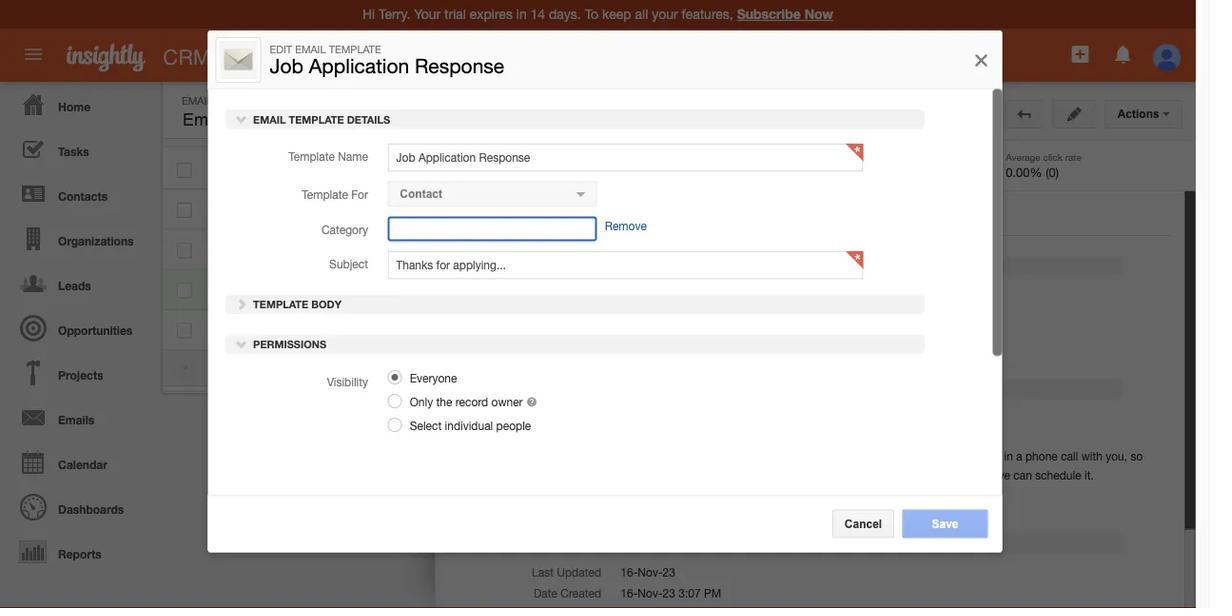 Task type: describe. For each thing, give the bounding box(es) containing it.
contact cell for thanks for contacting us.
[[509, 230, 564, 270]]

job application response up contact
[[621, 288, 755, 301]]

me
[[377, 323, 393, 336]]

23 for do you have time to connect?
[[748, 162, 760, 176]]

1 vertical spatial email template details
[[481, 260, 620, 272]]

taking
[[675, 449, 706, 463]]

open
[[860, 151, 882, 162]]

2 horizontal spatial emails
[[877, 103, 917, 116]]

job application response link
[[263, 283, 407, 296]]

the down i at the right bottom of page
[[883, 468, 899, 482]]

emails inside the emails sent 0
[[456, 151, 484, 162]]

row containing contact info
[[163, 190, 905, 230]]

recycle bin
[[936, 121, 1007, 134]]

subscribe now link
[[737, 6, 834, 22]]

1 vertical spatial details
[[467, 210, 505, 224]]

remove link
[[604, 219, 647, 232]]

terry for have
[[342, 162, 366, 176]]

0% for thanks for contacting us.
[[567, 243, 583, 256]]

leads
[[58, 279, 91, 292]]

record
[[455, 394, 488, 408]]

visibility
[[327, 374, 368, 388]]

1 vertical spatial for
[[584, 309, 601, 322]]

3:07 inside j row
[[763, 283, 786, 296]]

1 vertical spatial applying...
[[678, 351, 731, 364]]

new
[[1007, 103, 1030, 116]]

pm for time
[[789, 162, 806, 176]]

for inside job application response dialog
[[351, 188, 368, 201]]

contact 0% for thanks for applying...
[[524, 283, 583, 296]]

actions button
[[1105, 100, 1183, 128]]

pm for us.
[[789, 243, 806, 256]]

terry for point
[[342, 323, 366, 336]]

organizations link
[[5, 216, 152, 261]]

opportunities link
[[5, 305, 152, 350]]

thanks for contacting us. link
[[302, 243, 432, 256]]

contact info
[[263, 202, 326, 216]]

contacts link
[[5, 171, 152, 216]]

job up contact
[[621, 288, 640, 301]]

the up few
[[709, 449, 725, 463]]

2 0% cell from the top
[[548, 190, 691, 230]]

category inside row
[[380, 123, 430, 136]]

thanks for connecting
[[302, 202, 416, 216]]

contact cell for can you point me to the right person?
[[509, 310, 564, 350]]

terry turtle for have
[[342, 162, 397, 176]]

1 horizontal spatial body
[[542, 383, 572, 396]]

16-nov-23 3:07 pm for me
[[706, 323, 806, 336]]

can
[[1014, 468, 1032, 482]]

hiring inside cell
[[385, 284, 414, 296]]

1 vertical spatial template body
[[481, 383, 572, 396]]

0 vertical spatial in
[[1004, 449, 1013, 463]]

job inside j row
[[263, 283, 282, 296]]

application inside edit email template job application response
[[309, 54, 409, 78]]

email left chevron down image
[[183, 110, 226, 129]]

terry turtle for applying...
[[342, 283, 397, 296]]

contact button
[[387, 181, 596, 207]]

email right chevron down image
[[253, 113, 285, 125]]

suggest
[[654, 468, 695, 482]]

contact for thanks for connecting
[[524, 202, 564, 216]]

3:07 for us.
[[763, 243, 786, 256]]

row group containing j
[[163, 149, 905, 350]]

data processing addendum link
[[916, 448, 1059, 462]]

email right email template icon
[[503, 94, 534, 107]]

r link
[[225, 318, 248, 341]]

right person
[[263, 323, 329, 336]]

connecting
[[359, 202, 416, 216]]

1 vertical spatial subject
[[562, 351, 601, 364]]

people
[[496, 418, 531, 431]]

that
[[759, 468, 779, 482]]

terry turtle link for applying...
[[342, 283, 397, 296]]

template body inside job application response dialog
[[250, 298, 341, 310]]

so
[[1131, 449, 1143, 463]]

0 vertical spatial emails link
[[842, 95, 929, 124]]

edit
[[270, 43, 292, 55]]

thanks for applying... inside j row
[[302, 283, 412, 296]]

email inside row
[[290, 162, 318, 176]]

contact 0% for thanks for connecting
[[524, 202, 583, 216]]

email down crm
[[182, 94, 213, 107]]

for down contact
[[661, 351, 675, 364]]

close image
[[972, 48, 991, 71]]

have
[[342, 162, 366, 176]]

few
[[707, 468, 725, 482]]

nov- for can you point me to the right person?
[[723, 323, 748, 336]]

terry turtle link for connecting
[[342, 202, 397, 216]]

nov- for thanks for contacting us.
[[723, 243, 748, 256]]

rate for average open rate 0.00% (0)
[[884, 151, 901, 162]]

contact for thanks for applying...
[[524, 283, 564, 296]]

email templates button
[[178, 106, 313, 134]]

0% cell for us.
[[548, 230, 691, 270]]

this record will only be visible to its creator and administrators. image
[[526, 394, 537, 408]]

contact 0% for can you point me to the right person?
[[524, 323, 583, 336]]

0 vertical spatial templates
[[215, 94, 275, 107]]

0% for thanks for connecting
[[567, 203, 583, 216]]

name inside job application response dialog
[[338, 149, 368, 163]]

general
[[385, 203, 424, 216]]

4 0% cell from the top
[[548, 270, 691, 310]]

reports
[[58, 547, 101, 560]]

details link
[[456, 206, 516, 232]]

tasks
[[58, 145, 89, 158]]

save button
[[903, 510, 988, 538]]

lead cell
[[509, 149, 549, 190]]

email down details link
[[483, 260, 516, 272]]

right
[[429, 323, 451, 336]]

email inside 'link'
[[1033, 103, 1064, 116]]

calendar link
[[5, 440, 152, 484]]

thanks for sales
[[302, 243, 339, 256]]

cancel button
[[832, 510, 895, 538]]

dashboards link
[[5, 484, 152, 529]]

contact info link
[[263, 202, 336, 216]]

16-nov-23 3:07 pm cell for me
[[691, 310, 857, 350]]

all
[[401, 50, 415, 65]]

contact for can you point me to the right person?
[[524, 323, 564, 336]]

sales cell for can you point me to the right person?
[[366, 310, 509, 350]]

template for inside job application response dialog
[[301, 188, 368, 201]]

emails sent 0
[[456, 151, 506, 179]]

2 vertical spatial emails
[[58, 413, 94, 426]]

recycle
[[936, 121, 986, 134]]

Search this list... text field
[[464, 95, 679, 124]]

2 vertical spatial category
[[555, 330, 601, 343]]

row containing category
[[163, 111, 904, 147]]

connect?
[[408, 162, 455, 176]]

email template details inside job application response dialog
[[250, 113, 390, 125]]

template inside edit email template job application response
[[329, 43, 381, 55]]

new email template
[[1007, 103, 1116, 116]]

person
[[293, 323, 329, 336]]

click
[[1043, 151, 1063, 162]]

job application response dialog
[[208, 30, 1002, 608]]

thanks for connecting link
[[302, 202, 416, 216]]

average open rate 0.00% (0)
[[823, 151, 901, 179]]

rate for average click rate 0.00% (0)
[[1065, 151, 1082, 162]]

cold email
[[263, 162, 318, 176]]

terry turtle link for have
[[342, 162, 397, 176]]

thanks for contacting us.
[[302, 243, 432, 256]]

date created
[[534, 586, 601, 599]]

sales cell for thanks for contacting us.
[[366, 230, 509, 270]]

processing
[[943, 448, 999, 462]]

it.
[[1085, 468, 1094, 482]]

available
[[823, 468, 868, 482]]

record permissions image
[[744, 106, 761, 129]]

to left "our"
[[798, 449, 808, 463]]

can you point me to the right person?
[[302, 323, 496, 336]]

do you have time to connect? link
[[302, 162, 455, 176]]

time inside row
[[369, 162, 391, 176]]

right person link
[[263, 323, 339, 336]]

1 horizontal spatial name
[[571, 288, 601, 301]]

category inside job application response dialog
[[321, 223, 368, 236]]

save
[[932, 517, 959, 530]]

job application response inside j row
[[263, 283, 397, 296]]

0% for can you point me to the right person?
[[567, 324, 583, 336]]

open
[[561, 123, 591, 136]]

to up the that
[[753, 449, 764, 463]]

turtle for contacting
[[369, 243, 397, 256]]

contact for thanks for contacting us.
[[524, 243, 564, 256]]

notifications image
[[1112, 43, 1135, 66]]

job application response up name text box
[[503, 106, 738, 129]]

home
[[58, 100, 90, 113]]

refresh list image
[[700, 103, 719, 116]]

reports link
[[5, 529, 152, 574]]

show sidebar image
[[950, 103, 963, 116]]

us.
[[417, 243, 432, 256]]

0 inside the emails sent 0
[[456, 165, 463, 179]]

chevron down image
[[235, 337, 248, 350]]

nov- for do you have time to connect?
[[723, 162, 748, 176]]

only
[[409, 394, 433, 408]]

sales for me
[[385, 324, 412, 336]]

terry turtle link for point
[[342, 323, 397, 336]]

body inside job application response dialog
[[311, 298, 341, 310]]

1 horizontal spatial a
[[1016, 449, 1023, 463]]

thanks inside thanks for taking the time to apply to our job posting. i would be interested in a phone call with you, so please suggest a few times that you are available in the coming week and we can schedule it.
[[618, 449, 655, 463]]

2 0 from the left
[[639, 165, 646, 179]]

email templates email templates
[[182, 94, 308, 129]]

remove
[[604, 219, 647, 232]]

only the record owner
[[409, 394, 526, 408]]

response inside edit email template job application response
[[415, 54, 504, 78]]

select
[[409, 418, 441, 431]]

average for average click rate 0.00% (0)
[[1006, 151, 1041, 162]]

contact 0% for thanks for contacting us.
[[524, 243, 583, 256]]

terry for contacting
[[342, 243, 366, 256]]

23 for thanks for contacting us.
[[748, 243, 760, 256]]

16-nov-23 3:07 pm for us.
[[706, 243, 806, 256]]

cold email link
[[263, 162, 328, 176]]

0.00% for average click rate 0.00% (0)
[[1006, 165, 1043, 179]]

please
[[618, 468, 651, 482]]

16-nov-23 3:07 pm cell for us.
[[691, 230, 857, 270]]

0% for thanks for applying...
[[567, 284, 583, 296]]

email template image
[[453, 92, 491, 130]]

general cell
[[366, 190, 509, 230]]

j link
[[225, 278, 248, 301]]

phone
[[1026, 449, 1058, 463]]

1 horizontal spatial template name
[[522, 288, 601, 301]]

sales for time
[[385, 163, 412, 176]]

pm for me
[[789, 323, 806, 336]]

r row
[[163, 310, 905, 350]]



Task type: vqa. For each thing, say whether or not it's contained in the screenshot.
'time'
yes



Task type: locate. For each thing, give the bounding box(es) containing it.
1 horizontal spatial email template details
[[481, 260, 620, 272]]

2 (0) from the left
[[1046, 165, 1059, 179]]

navigation containing home
[[0, 82, 152, 574]]

emails link
[[842, 95, 929, 124], [5, 395, 152, 440]]

0 horizontal spatial email template details
[[250, 113, 390, 125]]

1 horizontal spatial applying...
[[678, 351, 731, 364]]

interested
[[951, 449, 1001, 463]]

1 average from the left
[[823, 151, 857, 162]]

projects link
[[5, 350, 152, 395]]

2 vertical spatial sales
[[385, 324, 412, 336]]

2 horizontal spatial category
[[555, 330, 601, 343]]

1 vertical spatial name
[[571, 288, 601, 301]]

body right this record will only be visible to its creator and administrators. image
[[542, 383, 572, 396]]

1 vertical spatial you
[[326, 323, 345, 336]]

details down remove link
[[577, 260, 620, 272]]

0 vertical spatial template name
[[288, 149, 368, 163]]

2 sales from the top
[[385, 243, 412, 256]]

emails up calendar link
[[58, 413, 94, 426]]

0 vertical spatial details
[[346, 113, 390, 125]]

do
[[302, 162, 317, 176]]

response inside j row
[[346, 283, 397, 296]]

3:07 for me
[[763, 323, 786, 336]]

row
[[163, 111, 904, 147], [163, 149, 905, 190], [163, 190, 905, 230], [163, 230, 905, 270]]

16- for thanks for contacting us.
[[706, 243, 723, 256]]

job
[[270, 54, 303, 78], [503, 106, 537, 129], [263, 283, 282, 296], [621, 288, 640, 301]]

16- for do you have time to connect?
[[706, 162, 723, 176]]

0% cell down the rate on the top
[[548, 149, 691, 190]]

1 vertical spatial template for
[[535, 309, 601, 322]]

1 horizontal spatial hiring
[[621, 330, 651, 343]]

template for
[[301, 188, 368, 201], [535, 309, 601, 322]]

2 horizontal spatial details
[[577, 260, 620, 272]]

you for right person
[[326, 323, 345, 336]]

contact 0% inside r row
[[524, 323, 583, 336]]

5 terry turtle from the top
[[342, 323, 397, 336]]

person?
[[455, 323, 496, 336]]

template body up right person
[[250, 298, 341, 310]]

1 vertical spatial body
[[542, 383, 572, 396]]

1 horizontal spatial emails link
[[842, 95, 929, 124]]

1 vertical spatial emails
[[456, 151, 484, 162]]

turtle for point
[[369, 323, 397, 336]]

16- for can you point me to the right person?
[[706, 323, 723, 336]]

email template details up r row
[[481, 260, 620, 272]]

for for general
[[342, 202, 356, 216]]

1 vertical spatial templates
[[230, 110, 308, 129]]

None checkbox
[[177, 163, 192, 178], [177, 203, 192, 218], [177, 243, 192, 258], [177, 163, 192, 178], [177, 203, 192, 218], [177, 243, 192, 258]]

Subject text field
[[387, 250, 863, 279]]

1 vertical spatial thanks for applying...
[[621, 351, 731, 364]]

0 horizontal spatial for
[[351, 188, 368, 201]]

0 horizontal spatial template for
[[301, 188, 368, 201]]

terry up thanks for applying... link at the top left
[[342, 243, 366, 256]]

email template
[[503, 94, 589, 107]]

0 vertical spatial template for
[[301, 188, 368, 201]]

23
[[748, 162, 760, 176], [748, 243, 760, 256], [748, 283, 760, 296], [748, 323, 760, 336], [663, 565, 676, 579], [663, 586, 676, 599]]

0 vertical spatial thanks for applying...
[[302, 283, 412, 296]]

response
[[415, 54, 504, 78], [648, 106, 738, 129], [346, 283, 397, 296], [704, 288, 755, 301]]

sales right point
[[385, 324, 412, 336]]

2 terry turtle from the top
[[342, 202, 397, 216]]

1 horizontal spatial rate
[[1065, 151, 1082, 162]]

details
[[346, 113, 390, 125], [467, 210, 505, 224], [577, 260, 620, 272]]

16-nov-23 3:07 pm inside r row
[[706, 323, 806, 336]]

application inside j row
[[285, 283, 343, 296]]

None field
[[387, 216, 596, 241]]

0 up remove
[[639, 165, 646, 179]]

contact inside r row
[[524, 323, 564, 336]]

turtle for connecting
[[369, 202, 397, 216]]

for left contacting
[[342, 243, 356, 256]]

nov- inside j row
[[723, 283, 748, 296]]

a
[[1016, 449, 1023, 463], [698, 468, 704, 482]]

average
[[823, 151, 857, 162], [1006, 151, 1041, 162]]

3:07 for time
[[763, 162, 786, 176]]

email down recycle
[[917, 172, 950, 185]]

0 vertical spatial category
[[380, 123, 430, 136]]

1 horizontal spatial 0
[[639, 165, 646, 179]]

0 horizontal spatial 0
[[456, 165, 463, 179]]

crm
[[163, 45, 211, 69]]

to left connect?
[[395, 162, 405, 176]]

1 horizontal spatial emails
[[456, 151, 484, 162]]

nov- inside r row
[[723, 323, 748, 336]]

contact up j row
[[524, 243, 564, 256]]

(0) down click
[[1046, 165, 1059, 179]]

0.00%
[[823, 165, 859, 179], [1006, 165, 1043, 179]]

turtle up contacting
[[369, 202, 397, 216]]

category down 'thanks for connecting' "link"
[[321, 223, 368, 236]]

1 horizontal spatial in
[[1004, 449, 1013, 463]]

times
[[729, 468, 756, 482]]

3 row from the top
[[163, 190, 905, 230]]

1 vertical spatial hiring
[[621, 330, 651, 343]]

1 vertical spatial sales cell
[[366, 230, 509, 270]]

3 terry turtle from the top
[[342, 243, 397, 256]]

0 horizontal spatial 0.00%
[[823, 165, 859, 179]]

email template details
[[250, 113, 390, 125], [481, 260, 620, 272]]

terry turtle link down thanks for contacting us.
[[342, 283, 397, 296]]

hiring
[[385, 284, 414, 296], [621, 330, 651, 343]]

terry turtle
[[342, 162, 397, 176], [342, 202, 397, 216], [342, 243, 397, 256], [342, 283, 397, 296], [342, 323, 397, 336]]

owner
[[491, 394, 523, 408]]

3 contact 0% from the top
[[524, 283, 583, 296]]

0 vertical spatial you
[[320, 162, 339, 176]]

3 sales cell from the top
[[366, 310, 509, 350]]

1 horizontal spatial details
[[467, 210, 505, 224]]

Search all data.... text field
[[439, 40, 814, 74]]

rate right open on the right of page
[[884, 151, 901, 162]]

5 0% from the top
[[567, 324, 583, 336]]

job
[[831, 449, 847, 463]]

for left contact
[[584, 309, 601, 322]]

for inside j row
[[342, 283, 356, 296]]

1 (0) from the left
[[863, 165, 876, 179]]

4 contact cell from the top
[[509, 310, 564, 350]]

None radio
[[387, 393, 401, 408], [387, 417, 401, 431], [387, 393, 401, 408], [387, 417, 401, 431]]

emails
[[877, 103, 917, 116], [456, 151, 484, 162], [58, 413, 94, 426]]

hiring down contact
[[621, 330, 651, 343]]

1 horizontal spatial for
[[584, 309, 601, 322]]

1 horizontal spatial category
[[380, 123, 430, 136]]

rate
[[594, 123, 619, 136]]

0 horizontal spatial (0)
[[863, 165, 876, 179]]

0 horizontal spatial emails
[[58, 413, 94, 426]]

body down job application response link
[[311, 298, 341, 310]]

0 horizontal spatial created
[[561, 586, 601, 599]]

hiring cell
[[366, 270, 509, 310]]

all link
[[382, 40, 439, 75]]

job up email templates email templates
[[270, 54, 303, 78]]

0 horizontal spatial in
[[871, 468, 880, 482]]

1 horizontal spatial time
[[728, 449, 750, 463]]

sales
[[385, 163, 412, 176], [385, 243, 412, 256], [385, 324, 412, 336]]

3 contact cell from the top
[[509, 270, 564, 310]]

the inside job application response dialog
[[436, 394, 452, 408]]

the left right
[[409, 323, 425, 336]]

1 0% cell from the top
[[548, 149, 691, 190]]

rate inside average open rate 0.00% (0)
[[884, 151, 901, 162]]

0 vertical spatial applying...
[[359, 283, 412, 296]]

lead
[[524, 162, 549, 176]]

call
[[1061, 449, 1078, 463]]

23 for thanks for applying...
[[748, 283, 760, 296]]

email template categories
[[917, 172, 1079, 185]]

0% cell
[[548, 149, 691, 190], [548, 190, 691, 230], [548, 230, 691, 270], [548, 270, 691, 310], [548, 310, 691, 350]]

time up times
[[728, 449, 750, 463]]

3:07 inside r row
[[763, 323, 786, 336]]

0% right lead
[[567, 163, 583, 176]]

for inside thanks for taking the time to apply to our job posting. i would be interested in a phone call with you, so please suggest a few times that you are available in the coming week and we can schedule it.
[[658, 449, 672, 463]]

2 0.00% from the left
[[1006, 165, 1043, 179]]

1 contact 0% from the top
[[524, 202, 583, 216]]

thanks for taking the time to apply to our job posting. i would be interested in a phone call with you, so please suggest a few times that you are available in the coming week and we can schedule it.
[[618, 449, 1143, 482]]

none radio inside job application response dialog
[[387, 370, 401, 384]]

0 horizontal spatial details
[[346, 113, 390, 125]]

0 vertical spatial a
[[1016, 449, 1023, 463]]

16-nov-23 3:07 pm cell
[[691, 149, 857, 190], [691, 230, 857, 270], [691, 270, 857, 310], [691, 310, 857, 350]]

email inside edit email template job application response
[[295, 43, 326, 55]]

terry turtle up thanks for connecting on the top of the page
[[342, 162, 397, 176]]

details up do you have time to connect?
[[346, 113, 390, 125]]

rate inside the average click rate 0.00% (0)
[[1065, 151, 1082, 162]]

templates up cold
[[230, 110, 308, 129]]

0% cell for me
[[548, 310, 691, 350]]

j
[[233, 282, 240, 298]]

3 sales from the top
[[385, 324, 412, 336]]

sent
[[486, 151, 506, 162]]

2 rate from the left
[[1065, 151, 1082, 162]]

3 terry from the top
[[342, 243, 366, 256]]

email
[[295, 43, 326, 55], [182, 94, 213, 107], [503, 94, 534, 107], [1033, 103, 1064, 116], [183, 110, 226, 129], [253, 113, 285, 125], [290, 162, 318, 176], [917, 172, 950, 185], [483, 260, 516, 272]]

0 vertical spatial for
[[351, 188, 368, 201]]

contact down j row
[[524, 323, 564, 336]]

addendum
[[1002, 448, 1059, 462]]

contact 0% down j row
[[524, 323, 583, 336]]

(0) inside the average click rate 0.00% (0)
[[1046, 165, 1059, 179]]

1 sales cell from the top
[[366, 149, 509, 190]]

you,
[[1106, 449, 1128, 463]]

sales up general
[[385, 163, 412, 176]]

terry turtle inside r row
[[342, 323, 397, 336]]

dashboards
[[58, 502, 124, 516]]

1 0 from the left
[[456, 165, 463, 179]]

thanks for applying... down contact
[[621, 351, 731, 364]]

time right have on the top of page
[[369, 162, 391, 176]]

job inside edit email template job application response
[[270, 54, 303, 78]]

subject down r row
[[562, 351, 601, 364]]

subscribe
[[737, 6, 801, 22]]

date inside row
[[751, 123, 776, 136]]

16-nov-23 3:07 pm inside j row
[[706, 283, 806, 296]]

contacting
[[359, 243, 413, 256]]

1 rate from the left
[[884, 151, 901, 162]]

chevron down image
[[235, 112, 248, 125]]

contact inside j row
[[524, 283, 564, 296]]

contact cell for thanks for connecting
[[509, 190, 564, 230]]

terry turtle link up thanks for contacting us. "link"
[[342, 202, 397, 216]]

1 horizontal spatial 0.00%
[[1006, 165, 1043, 179]]

j row
[[163, 270, 905, 310]]

2 vertical spatial you
[[782, 468, 801, 482]]

i
[[894, 449, 897, 463]]

0.00% inside average open rate 0.00% (0)
[[823, 165, 859, 179]]

0 horizontal spatial subject
[[329, 257, 368, 270]]

0 vertical spatial sales cell
[[366, 149, 509, 190]]

0 horizontal spatial time
[[369, 162, 391, 176]]

0 horizontal spatial rate
[[884, 151, 901, 162]]

4 terry from the top
[[342, 283, 366, 296]]

terry turtle link for contacting
[[342, 243, 397, 256]]

in down the posting.
[[871, 468, 880, 482]]

details down contact button
[[467, 210, 505, 224]]

terry turtle down thanks for connecting on the top of the page
[[342, 243, 397, 256]]

opportunities
[[58, 324, 133, 337]]

home link
[[5, 82, 152, 127]]

3 turtle from the top
[[369, 243, 397, 256]]

none field inside job application response dialog
[[387, 216, 596, 241]]

cancel
[[845, 517, 882, 530]]

sales cell
[[366, 149, 509, 190], [366, 230, 509, 270], [366, 310, 509, 350]]

pm inside r row
[[789, 323, 806, 336]]

edit email template job application response
[[270, 43, 504, 78]]

category up do you have time to connect? link
[[380, 123, 430, 136]]

0% down subject text field
[[567, 284, 583, 296]]

0%
[[567, 163, 583, 176], [567, 203, 583, 216], [567, 243, 583, 256], [567, 284, 583, 296], [567, 324, 583, 336]]

0 horizontal spatial template body
[[250, 298, 341, 310]]

to inside row
[[395, 162, 405, 176]]

job application response up the can
[[263, 283, 397, 296]]

row group
[[163, 149, 905, 350]]

terry for connecting
[[342, 202, 366, 216]]

0.00% inside the average click rate 0.00% (0)
[[1006, 165, 1043, 179]]

1 horizontal spatial template for
[[535, 309, 601, 322]]

1 0% from the top
[[567, 163, 583, 176]]

0 vertical spatial name
[[338, 149, 368, 163]]

now
[[805, 6, 834, 22]]

1 vertical spatial emails link
[[5, 395, 152, 440]]

0% inside r row
[[567, 324, 583, 336]]

name right 'do'
[[338, 149, 368, 163]]

info
[[307, 202, 326, 216]]

row containing thanks for contacting us.
[[163, 230, 905, 270]]

the right only
[[436, 394, 452, 408]]

1 vertical spatial sales
[[385, 243, 412, 256]]

for for hiring
[[342, 283, 356, 296]]

2 0% from the top
[[567, 203, 583, 216]]

4 0% from the top
[[567, 284, 583, 296]]

navigation
[[0, 82, 152, 574]]

1 terry turtle from the top
[[342, 162, 397, 176]]

4 row from the top
[[163, 230, 905, 270]]

contact
[[400, 187, 442, 200], [263, 202, 304, 216], [524, 202, 564, 216], [524, 243, 564, 256], [524, 283, 564, 296], [524, 323, 564, 336]]

subject inside job application response dialog
[[329, 257, 368, 270]]

None radio
[[387, 370, 401, 384]]

1 terry turtle link from the top
[[342, 162, 397, 176]]

1 vertical spatial date
[[534, 586, 558, 599]]

0 vertical spatial email template details
[[250, 113, 390, 125]]

0 horizontal spatial average
[[823, 151, 857, 162]]

terry inside r row
[[342, 323, 366, 336]]

5 0% cell from the top
[[548, 310, 691, 350]]

be
[[935, 449, 948, 463]]

3 0% from the top
[[567, 243, 583, 256]]

you inside thanks for taking the time to apply to our job posting. i would be interested in a phone call with you, so please suggest a few times that you are available in the coming week and we can schedule it.
[[782, 468, 801, 482]]

0 horizontal spatial emails link
[[5, 395, 152, 440]]

(0) for average click rate 0.00% (0)
[[1046, 165, 1059, 179]]

16-nov-23
[[621, 565, 676, 579]]

0 horizontal spatial date
[[534, 586, 558, 599]]

recycle bin link
[[917, 121, 1017, 136]]

turtle inside r row
[[369, 323, 397, 336]]

2 vertical spatial details
[[577, 260, 620, 272]]

last
[[532, 565, 554, 579]]

thanks for general
[[302, 202, 339, 216]]

nov- for thanks for applying...
[[723, 283, 748, 296]]

16-nov-23 3:07 pm cell for time
[[691, 149, 857, 190]]

applying...
[[359, 283, 412, 296], [678, 351, 731, 364]]

3 16-nov-23 3:07 pm cell from the top
[[691, 270, 857, 310]]

job up sent
[[503, 106, 537, 129]]

sales cell for do you have time to connect?
[[366, 149, 509, 190]]

3 terry turtle link from the top
[[342, 243, 397, 256]]

Name text field
[[387, 143, 863, 171]]

in up we
[[1004, 449, 1013, 463]]

4 turtle from the top
[[369, 283, 397, 296]]

0% down name text box
[[567, 203, 583, 216]]

for for sales
[[342, 243, 356, 256]]

terry turtle for contacting
[[342, 243, 397, 256]]

turtle right have on the top of page
[[369, 162, 397, 176]]

0 vertical spatial body
[[311, 298, 341, 310]]

2 16-nov-23 3:07 pm cell from the top
[[691, 230, 857, 270]]

application
[[309, 54, 409, 78], [543, 106, 643, 129], [285, 283, 343, 296], [643, 288, 700, 301]]

open rate
[[561, 123, 619, 136]]

leads link
[[5, 261, 152, 305]]

email right cold
[[290, 162, 318, 176]]

0 vertical spatial template body
[[250, 298, 341, 310]]

contact cell
[[509, 190, 564, 230], [509, 230, 564, 270], [509, 270, 564, 310], [509, 310, 564, 350]]

16-nov-23 3:07 pm for time
[[706, 162, 806, 176]]

terry left me
[[342, 323, 366, 336]]

23 for can you point me to the right person?
[[748, 323, 760, 336]]

template
[[329, 43, 381, 55], [537, 94, 589, 107], [1067, 103, 1116, 116], [288, 113, 344, 125], [288, 149, 334, 163], [953, 172, 1008, 185], [301, 188, 348, 201], [519, 260, 574, 272], [522, 288, 568, 301], [253, 298, 308, 310], [535, 309, 581, 322], [483, 383, 539, 396]]

terry up point
[[342, 283, 366, 296]]

2 terry turtle link from the top
[[342, 202, 397, 216]]

(0) for average open rate 0.00% (0)
[[863, 165, 876, 179]]

last updated
[[532, 565, 601, 579]]

16- inside j row
[[706, 283, 723, 296]]

5 terry turtle link from the top
[[342, 323, 397, 336]]

0 vertical spatial date
[[751, 123, 776, 136]]

1 vertical spatial a
[[698, 468, 704, 482]]

contact inside contact button
[[400, 187, 442, 200]]

0.00% for average open rate 0.00% (0)
[[823, 165, 859, 179]]

1 vertical spatial time
[[728, 449, 750, 463]]

(0) inside average open rate 0.00% (0)
[[863, 165, 876, 179]]

1 horizontal spatial thanks for applying...
[[621, 351, 731, 364]]

0 horizontal spatial applying...
[[359, 283, 412, 296]]

r
[[232, 322, 241, 338]]

1 contact cell from the top
[[509, 190, 564, 230]]

thanks for hiring
[[302, 283, 339, 296]]

16- inside r row
[[706, 323, 723, 336]]

contact left info
[[263, 202, 304, 216]]

created date
[[704, 123, 776, 136]]

1 horizontal spatial template body
[[481, 383, 572, 396]]

subject
[[329, 257, 368, 270], [562, 351, 601, 364]]

0 vertical spatial time
[[369, 162, 391, 176]]

2 row from the top
[[163, 149, 905, 190]]

2 terry from the top
[[342, 202, 366, 216]]

1 row from the top
[[163, 111, 904, 147]]

1 vertical spatial created
[[561, 586, 601, 599]]

1 horizontal spatial average
[[1006, 151, 1041, 162]]

contact 0% inside j row
[[524, 283, 583, 296]]

0 vertical spatial emails
[[877, 103, 917, 116]]

0% up j row
[[567, 243, 583, 256]]

rate
[[884, 151, 901, 162], [1065, 151, 1082, 162]]

contact cell down lead
[[509, 190, 564, 230]]

(0) down open on the right of page
[[863, 165, 876, 179]]

sales for us.
[[385, 243, 412, 256]]

terry turtle link up thanks for connecting on the top of the page
[[342, 162, 397, 176]]

contact cell for thanks for applying...
[[509, 270, 564, 310]]

turtle for applying...
[[369, 283, 397, 296]]

you for cold email
[[320, 162, 339, 176]]

terry for applying...
[[342, 283, 366, 296]]

terry inside j row
[[342, 283, 366, 296]]

1 turtle from the top
[[369, 162, 397, 176]]

4 terry turtle from the top
[[342, 283, 397, 296]]

16- for thanks for applying...
[[706, 283, 723, 296]]

terry turtle link
[[342, 162, 397, 176], [342, 202, 397, 216], [342, 243, 397, 256], [342, 283, 397, 296], [342, 323, 397, 336]]

0 vertical spatial subject
[[329, 257, 368, 270]]

0% cell down subject text field
[[548, 310, 691, 350]]

1 horizontal spatial (0)
[[1046, 165, 1059, 179]]

category down j row
[[555, 330, 601, 343]]

1 horizontal spatial subject
[[562, 351, 601, 364]]

5 turtle from the top
[[369, 323, 397, 336]]

23 inside j row
[[748, 283, 760, 296]]

terry turtle link down thanks for applying... link at the top left
[[342, 323, 397, 336]]

2 sales cell from the top
[[366, 230, 509, 270]]

sales inside r row
[[385, 324, 412, 336]]

contact cell down details link
[[509, 270, 564, 310]]

you right 'do'
[[320, 162, 339, 176]]

you right the can
[[326, 323, 345, 336]]

0 horizontal spatial thanks for applying...
[[302, 283, 412, 296]]

0% cell up contact
[[548, 230, 691, 270]]

applying... inside j row
[[359, 283, 412, 296]]

turtle down connecting
[[369, 243, 397, 256]]

4 16-nov-23 3:07 pm cell from the top
[[691, 310, 857, 350]]

0 vertical spatial sales
[[385, 163, 412, 176]]

average inside average open rate 0.00% (0)
[[823, 151, 857, 162]]

1 vertical spatial category
[[321, 223, 368, 236]]

job application response
[[503, 106, 738, 129], [263, 283, 397, 296], [621, 288, 755, 301]]

our
[[811, 449, 828, 463]]

contact
[[625, 310, 677, 323]]

are
[[804, 468, 820, 482]]

0% cell for time
[[548, 149, 691, 190]]

time inside thanks for taking the time to apply to our job posting. i would be interested in a phone call with you, so please suggest a few times that you are available in the coming week and we can schedule it.
[[728, 449, 750, 463]]

1 0.00% from the left
[[823, 165, 859, 179]]

row containing cold email
[[163, 149, 905, 190]]

contact down lead
[[524, 202, 564, 216]]

emails left sent
[[456, 151, 484, 162]]

None checkbox
[[177, 121, 191, 136], [177, 283, 192, 298], [177, 323, 192, 338], [177, 121, 191, 136], [177, 283, 192, 298], [177, 323, 192, 338]]

0 horizontal spatial template name
[[288, 149, 368, 163]]

created down updated
[[561, 586, 601, 599]]

cold
[[263, 162, 287, 176]]

details inside job application response dialog
[[346, 113, 390, 125]]

2 contact cell from the top
[[509, 230, 564, 270]]

schedule
[[1035, 468, 1082, 482]]

0 horizontal spatial name
[[338, 149, 368, 163]]

0% inside j row
[[567, 284, 583, 296]]

pm inside j row
[[789, 283, 806, 296]]

2 contact 0% from the top
[[524, 243, 583, 256]]

0 vertical spatial created
[[704, 123, 748, 136]]

terry turtle down thanks for contacting us.
[[342, 283, 397, 296]]

average for average open rate 0.00% (0)
[[823, 151, 857, 162]]

terry turtle link down thanks for connecting on the top of the page
[[342, 243, 397, 256]]

3 0% cell from the top
[[548, 230, 691, 270]]

terry turtle down thanks for applying... link at the top left
[[342, 323, 397, 336]]

right
[[263, 323, 290, 336]]

emails link down projects
[[5, 395, 152, 440]]

average left click
[[1006, 151, 1041, 162]]

5 terry from the top
[[342, 323, 366, 336]]

4 contact 0% from the top
[[524, 323, 583, 336]]

terry turtle for connecting
[[342, 202, 397, 216]]

4 terry turtle link from the top
[[342, 283, 397, 296]]

to inside r row
[[396, 323, 406, 336]]

23 inside r row
[[748, 323, 760, 336]]

with
[[1082, 449, 1103, 463]]

2 average from the left
[[1006, 151, 1041, 162]]

template name inside job application response dialog
[[288, 149, 368, 163]]

chevron right image
[[235, 297, 248, 310]]

rate right click
[[1065, 151, 1082, 162]]

contact up general
[[400, 187, 442, 200]]

created down refresh list icon
[[704, 123, 748, 136]]

2 vertical spatial sales cell
[[366, 310, 509, 350]]

1 sales from the top
[[385, 163, 412, 176]]

contact 0% up r row
[[524, 283, 583, 296]]

template inside 'link'
[[1067, 103, 1116, 116]]

tasks link
[[5, 127, 152, 171]]

you left the are
[[782, 468, 801, 482]]

updated
[[557, 565, 601, 579]]

subscribe now
[[737, 6, 834, 22]]

1 terry from the top
[[342, 162, 366, 176]]

turtle for have
[[369, 162, 397, 176]]

a left few
[[698, 468, 704, 482]]

terry turtle for point
[[342, 323, 397, 336]]

contact 0% down lead
[[524, 202, 583, 216]]

terry up thanks for connecting on the top of the page
[[342, 162, 366, 176]]

average click rate 0.00% (0)
[[1006, 151, 1082, 179]]

cell
[[210, 149, 248, 190], [857, 149, 905, 190], [210, 190, 248, 230], [691, 190, 857, 230], [857, 190, 905, 230], [210, 230, 248, 270], [248, 230, 288, 270], [857, 230, 905, 270], [163, 270, 210, 310]]

emails up open on the right of page
[[877, 103, 917, 116]]

created inside row
[[704, 123, 748, 136]]

posting.
[[850, 449, 891, 463]]

thanks for applying... up point
[[302, 283, 412, 296]]

thanks inside j row
[[302, 283, 339, 296]]

1 16-nov-23 3:07 pm cell from the top
[[691, 149, 857, 190]]

you inside row
[[320, 162, 339, 176]]

0% cell down remove
[[548, 270, 691, 310]]

the inside r row
[[409, 323, 425, 336]]

terry right info
[[342, 202, 366, 216]]

you inside r row
[[326, 323, 345, 336]]

hiring up can you point me to the right person? link
[[385, 284, 414, 296]]

email template details up 'do'
[[250, 113, 390, 125]]

0 horizontal spatial a
[[698, 468, 704, 482]]

terry turtle inside j row
[[342, 283, 397, 296]]

thanks for applying... link
[[302, 283, 412, 296]]

categories
[[1011, 172, 1079, 185]]

2 turtle from the top
[[369, 202, 397, 216]]

subject down thanks for contacting us. "link"
[[329, 257, 368, 270]]

1 horizontal spatial date
[[751, 123, 776, 136]]

email right edit
[[295, 43, 326, 55]]

turtle up me
[[369, 283, 397, 296]]

0% down j row
[[567, 324, 583, 336]]

name down subject text field
[[571, 288, 601, 301]]

turtle down thanks for applying... link at the top left
[[369, 323, 397, 336]]

1 vertical spatial in
[[871, 468, 880, 482]]

average inside the average click rate 0.00% (0)
[[1006, 151, 1041, 162]]

turtle inside j row
[[369, 283, 397, 296]]

job right j link
[[263, 283, 282, 296]]

contact 0%
[[524, 202, 583, 216], [524, 243, 583, 256], [524, 283, 583, 296], [524, 323, 583, 336]]

would
[[901, 449, 931, 463]]



